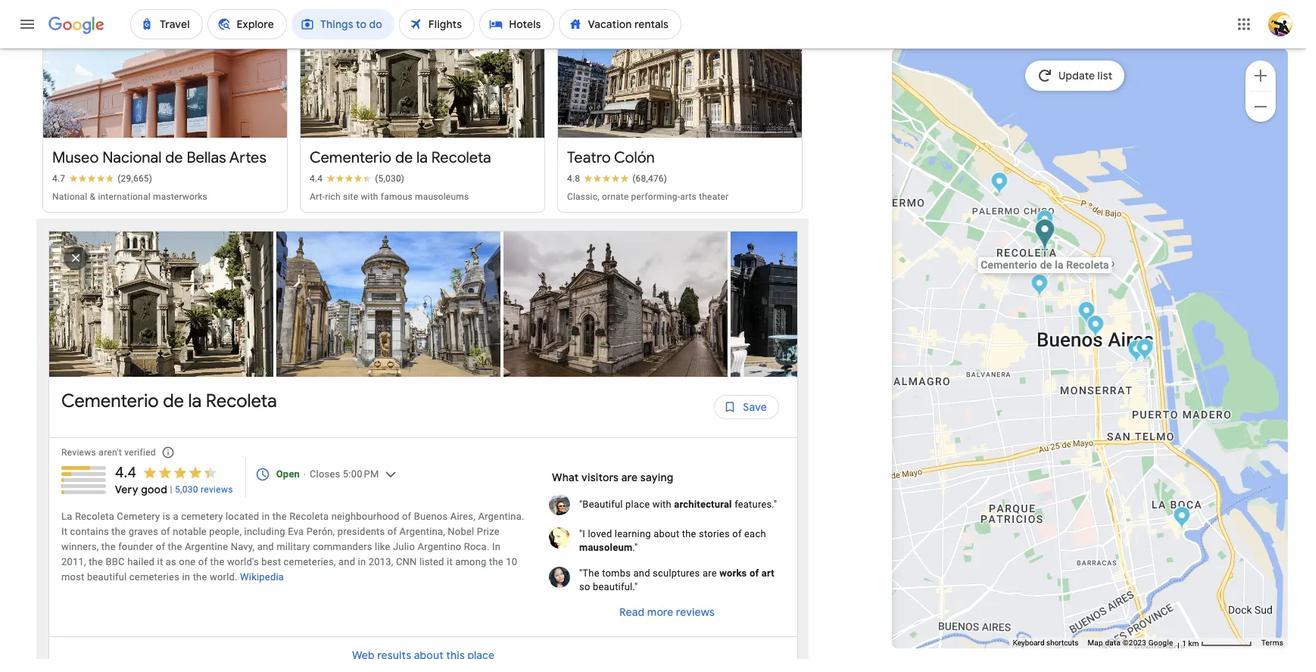 Task type: vqa. For each thing, say whether or not it's contained in the screenshot.
top stops)
no



Task type: locate. For each thing, give the bounding box(es) containing it.
verified
[[124, 447, 156, 458]]

1 vertical spatial with
[[653, 499, 672, 510]]

wikipedia
[[240, 572, 284, 583]]

main menu image
[[18, 15, 36, 33]]

1 horizontal spatial with
[[653, 499, 672, 510]]

0 horizontal spatial it
[[157, 557, 163, 568]]

recoleta inside cementerio de la recoleta element
[[206, 390, 277, 413]]

reviews right 5,030
[[201, 485, 233, 495]]

located
[[226, 511, 259, 522]]

cementerio de la recoleta up reviews aren't verified image
[[61, 390, 277, 413]]

4.4 up the art-
[[310, 173, 323, 184]]

1 vertical spatial reviews
[[676, 606, 715, 619]]

map
[[1088, 639, 1104, 648]]

visitors
[[582, 471, 619, 485]]

map region
[[806, 0, 1307, 660]]

the up the bbc
[[101, 541, 116, 553]]

⋅
[[303, 469, 307, 480]]

2 horizontal spatial and
[[634, 568, 651, 579]]

1 horizontal spatial la
[[417, 148, 428, 167]]

are inside "the tombs and sculptures are works of art so beautiful."
[[703, 568, 717, 579]]

best
[[262, 557, 281, 568]]

de up (5,030)
[[395, 148, 413, 167]]

map data ©2023 google
[[1088, 639, 1174, 648]]

la
[[61, 511, 72, 522]]

reviews
[[61, 447, 96, 458]]

0 vertical spatial with
[[361, 191, 379, 202]]

cementerio up 4.4 out of 5 stars from 5,030 reviews image
[[310, 148, 392, 167]]

zoom out map image
[[1252, 97, 1270, 116]]

are left works
[[703, 568, 717, 579]]

it left "as"
[[157, 557, 163, 568]]

colón
[[614, 148, 655, 167]]

reviews aren't verified
[[61, 447, 156, 458]]

reviews aren't verified image
[[150, 435, 186, 471]]

4.7
[[52, 173, 65, 184]]

1 it from the left
[[157, 557, 163, 568]]

of left each
[[733, 529, 742, 540]]

google
[[1149, 639, 1174, 648]]

casa rosada image
[[1136, 338, 1154, 363]]

about
[[654, 529, 680, 540]]

list item
[[49, 232, 277, 377], [277, 232, 504, 377], [504, 232, 731, 377], [731, 232, 958, 377]]

"the tombs and sculptures are works of art so beautiful."
[[580, 568, 775, 593]]

1 vertical spatial in
[[358, 557, 366, 568]]

of inside ""i loved learning about the stories of each mausoleum .""
[[733, 529, 742, 540]]

art
[[762, 568, 775, 579]]

are
[[622, 471, 638, 485], [703, 568, 717, 579]]

0 vertical spatial cementerio de la recoleta
[[310, 148, 492, 167]]

with right place
[[653, 499, 672, 510]]

list
[[49, 232, 958, 392]]

place
[[626, 499, 650, 510]]

1 horizontal spatial it
[[447, 557, 453, 568]]

and right tombs
[[634, 568, 651, 579]]

with right site
[[361, 191, 379, 202]]

update
[[1059, 69, 1095, 83]]

aren't
[[99, 447, 122, 458]]

and down "including"
[[257, 541, 274, 553]]

0 horizontal spatial la
[[188, 390, 202, 413]]

reviews right more
[[676, 606, 715, 619]]

cementerio up 'aren't'
[[61, 390, 159, 413]]

in
[[262, 511, 270, 522], [358, 557, 366, 568], [182, 572, 190, 583]]

it
[[157, 557, 163, 568], [447, 557, 453, 568]]

teatro
[[567, 148, 611, 167]]

1 horizontal spatial cementerio de la recoleta
[[310, 148, 492, 167]]

teatro colón image
[[1078, 301, 1095, 326]]

0 vertical spatial reviews
[[201, 485, 233, 495]]

list
[[1098, 69, 1113, 83]]

4.4 up very
[[115, 463, 136, 482]]

0 vertical spatial la
[[417, 148, 428, 167]]

are left 'saying'
[[622, 471, 638, 485]]

presidents
[[338, 526, 385, 538]]

."
[[633, 542, 638, 554]]

0 horizontal spatial 4.4
[[115, 463, 136, 482]]

the up world.
[[210, 557, 225, 568]]

of left art
[[750, 568, 759, 579]]

of down argentine
[[198, 557, 208, 568]]

stories
[[699, 529, 730, 540]]

update list button
[[1026, 61, 1125, 91]]

classic, ornate performing-arts theater
[[567, 191, 729, 202]]

architectural
[[674, 499, 732, 510]]

0 horizontal spatial reviews
[[201, 485, 233, 495]]

the
[[273, 511, 287, 522], [112, 526, 126, 538], [682, 529, 697, 540], [101, 541, 116, 553], [168, 541, 182, 553], [89, 557, 103, 568], [210, 557, 225, 568], [489, 557, 504, 568], [193, 572, 207, 583]]

recoleta
[[432, 148, 492, 167], [206, 390, 277, 413], [75, 511, 114, 522], [290, 511, 329, 522]]

2 it from the left
[[447, 557, 453, 568]]

"i
[[580, 529, 586, 540]]

1 horizontal spatial are
[[703, 568, 717, 579]]

mausoleums
[[415, 191, 469, 202]]

classic,
[[567, 191, 600, 202]]

most
[[61, 572, 85, 583]]

1 vertical spatial are
[[703, 568, 717, 579]]

beautiful
[[87, 572, 127, 583]]

in left the 2013,
[[358, 557, 366, 568]]

0 vertical spatial cementerio
[[310, 148, 392, 167]]

one
[[179, 557, 196, 568]]

1 vertical spatial la
[[188, 390, 202, 413]]

very good | 5,030 reviews
[[115, 483, 233, 497]]

1 horizontal spatial cementerio
[[310, 148, 392, 167]]

of up argentina,
[[402, 511, 412, 522]]

0 horizontal spatial cementerio de la recoleta
[[61, 390, 277, 413]]

notable
[[173, 526, 207, 538]]

reviews inside very good | 5,030 reviews
[[201, 485, 233, 495]]

of down is
[[161, 526, 170, 538]]

learning
[[615, 529, 651, 540]]

0 vertical spatial are
[[622, 471, 638, 485]]

the up founder
[[112, 526, 126, 538]]

buenos
[[414, 511, 448, 522]]

cementerio
[[310, 148, 392, 167], [61, 390, 159, 413]]

in up "including"
[[262, 511, 270, 522]]

cemetery
[[117, 511, 160, 522]]

(5,030)
[[375, 173, 405, 184]]

cemetery
[[181, 511, 223, 522]]

military
[[277, 541, 310, 553]]

museo de arte latinoamericano de buenos aires image
[[991, 172, 1008, 197]]

and down commanders
[[339, 557, 355, 568]]

and
[[257, 541, 274, 553], [339, 557, 355, 568], [634, 568, 651, 579]]

in down one
[[182, 572, 190, 583]]

including
[[244, 526, 285, 538]]

0 vertical spatial 4.4
[[310, 173, 323, 184]]

obelisco image
[[1087, 315, 1105, 340]]

world.
[[210, 572, 238, 583]]

performing-
[[632, 191, 680, 202]]

&
[[90, 191, 96, 202]]

the right about
[[682, 529, 697, 540]]

4.4 inside image
[[310, 173, 323, 184]]

3 list item from the left
[[504, 232, 731, 377]]

international
[[98, 191, 151, 202]]

1 horizontal spatial reviews
[[676, 606, 715, 619]]

hailed
[[127, 557, 155, 568]]

2 vertical spatial in
[[182, 572, 190, 583]]

plaza de mayo image
[[1128, 340, 1145, 365]]

4.7 out of 5 stars from 29,665 reviews image
[[52, 172, 152, 185]]

read
[[620, 606, 645, 619]]

data
[[1106, 639, 1121, 648]]

listed
[[420, 557, 444, 568]]

as
[[166, 557, 176, 568]]

4.4
[[310, 173, 323, 184], [115, 463, 136, 482]]

1 vertical spatial 4.4
[[115, 463, 136, 482]]

1 horizontal spatial 4.4
[[310, 173, 323, 184]]

0 horizontal spatial cementerio
[[61, 390, 159, 413]]

0 vertical spatial in
[[262, 511, 270, 522]]

0 horizontal spatial in
[[182, 572, 190, 583]]

is
[[163, 511, 171, 522]]

cementerio de la recoleta up (5,030)
[[310, 148, 492, 167]]

argentina.
[[478, 511, 525, 522]]

shortcuts
[[1047, 639, 1079, 648]]

it right listed
[[447, 557, 453, 568]]

contains
[[70, 526, 109, 538]]

the down in
[[489, 557, 504, 568]]



Task type: describe. For each thing, give the bounding box(es) containing it.
la recoleta cemetery is a cemetery located in the recoleta neighbourhood of buenos aires, argentina. it contains the graves of notable people, including eva perón, presidents of argentina, nobel prize winners, the founder of the argentine navy, and military commanders like julio argentino roca. in 2011, the bbc hailed it as one of the world's best cemeteries, and in 2013, cnn listed it among the 10 most beautiful cemeteries in the world.
[[61, 511, 525, 583]]

museo nacional de bellas artes image
[[1036, 209, 1054, 234]]

1 vertical spatial cementerio de la recoleta
[[61, 390, 277, 413]]

close detail image
[[58, 240, 94, 276]]

argentino
[[418, 541, 462, 553]]

4.8
[[567, 173, 580, 184]]

5,030 reviews link
[[175, 484, 233, 496]]

keyboard
[[1013, 639, 1045, 648]]

the up "including"
[[273, 511, 287, 522]]

national & international masterworks
[[52, 191, 208, 202]]

(29,665)
[[118, 173, 152, 184]]

"beautiful
[[580, 499, 623, 510]]

the up beautiful
[[89, 557, 103, 568]]

el ateneo grand splendid image
[[1031, 274, 1048, 299]]

"i loved learning about the stories of each mausoleum ."
[[580, 529, 766, 554]]

cemeteries
[[129, 572, 180, 583]]

julio
[[393, 541, 415, 553]]

cementerio de la recoleta element
[[61, 389, 277, 426]]

works
[[720, 568, 747, 579]]

2 horizontal spatial in
[[358, 557, 366, 568]]

masterworks
[[153, 191, 208, 202]]

the inside ""i loved learning about the stories of each mausoleum .""
[[682, 529, 697, 540]]

caminito image
[[1173, 506, 1191, 531]]

site
[[343, 191, 358, 202]]

4.4 out of 5 stars from 5,030 reviews image
[[310, 172, 405, 185]]

1 horizontal spatial and
[[339, 557, 355, 568]]

nacional
[[103, 148, 162, 167]]

founder
[[118, 541, 153, 553]]

4.8 out of 5 stars from 68,476 reviews image
[[567, 172, 668, 185]]

4.4 for 4.4 out of 5 stars from 5,030 reviews. very good. element
[[115, 463, 136, 482]]

2013,
[[369, 557, 394, 568]]

|
[[170, 485, 173, 495]]

zoom in map image
[[1252, 66, 1270, 84]]

0 horizontal spatial with
[[361, 191, 379, 202]]

art-
[[310, 191, 325, 202]]

4.4 out of 5 stars from 5,030 reviews. very good. element
[[115, 463, 233, 497]]

5:00 pm
[[343, 469, 379, 480]]

1 vertical spatial cementerio
[[61, 390, 159, 413]]

theater
[[699, 191, 729, 202]]

navy,
[[231, 541, 255, 553]]

more
[[647, 606, 674, 619]]

people,
[[209, 526, 242, 538]]

among
[[455, 557, 487, 568]]

and inside "the tombs and sculptures are works of art so beautiful."
[[634, 568, 651, 579]]

closes
[[310, 469, 340, 480]]

argentina,
[[400, 526, 445, 538]]

it
[[61, 526, 68, 538]]

of inside "the tombs and sculptures are works of art so beautiful."
[[750, 568, 759, 579]]

teatro colón
[[567, 148, 655, 167]]

of down graves
[[156, 541, 165, 553]]

aires,
[[451, 511, 476, 522]]

world's
[[227, 557, 259, 568]]

©2023
[[1123, 639, 1147, 648]]

km
[[1189, 640, 1200, 648]]

cementerio de la recoleta image
[[1035, 219, 1055, 253]]

4.4 for 4.4 out of 5 stars from 5,030 reviews image
[[310, 173, 323, 184]]

very
[[115, 483, 138, 497]]

each
[[745, 529, 766, 540]]

argentine
[[185, 541, 228, 553]]

arts
[[680, 191, 697, 202]]

1 horizontal spatial in
[[262, 511, 270, 522]]

artes
[[229, 148, 267, 167]]

graves
[[129, 526, 158, 538]]

(68,476)
[[633, 173, 668, 184]]

keyboard shortcuts button
[[1013, 639, 1079, 649]]

a
[[173, 511, 179, 522]]

1
[[1183, 640, 1187, 648]]

"beautiful place with architectural features."
[[580, 499, 777, 510]]

what visitors are saying
[[552, 471, 674, 485]]

read more reviews
[[620, 606, 715, 619]]

terms
[[1262, 639, 1284, 648]]

of up like
[[388, 526, 397, 538]]

save
[[743, 401, 767, 414]]

good
[[141, 483, 168, 497]]

1 list item from the left
[[49, 232, 277, 377]]

keyboard shortcuts
[[1013, 639, 1079, 648]]

cnn
[[396, 557, 417, 568]]

"the
[[580, 568, 600, 579]]

the up "as"
[[168, 541, 182, 553]]

prize
[[477, 526, 500, 538]]

like
[[375, 541, 391, 553]]

perón,
[[307, 526, 335, 538]]

de left the bellas
[[165, 148, 183, 167]]

ornate
[[602, 191, 629, 202]]

loved
[[588, 529, 612, 540]]

4 list item from the left
[[731, 232, 958, 377]]

0 horizontal spatial are
[[622, 471, 638, 485]]

art-rich site with famous mausoleums
[[310, 191, 469, 202]]

2 list item from the left
[[277, 232, 504, 377]]

wikipedia link
[[240, 572, 284, 583]]

0 horizontal spatial and
[[257, 541, 274, 553]]

nobel
[[448, 526, 475, 538]]

commanders
[[313, 541, 372, 553]]

saying
[[641, 471, 674, 485]]

famous
[[381, 191, 413, 202]]

national
[[52, 191, 87, 202]]

neighbourhood
[[332, 511, 400, 522]]

bellas
[[187, 148, 226, 167]]

1 km
[[1183, 640, 1201, 648]]

de up reviews aren't verified image
[[163, 390, 184, 413]]

the down one
[[193, 572, 207, 583]]

bbc
[[106, 557, 125, 568]]

save button
[[715, 389, 780, 426]]

terms link
[[1262, 639, 1284, 648]]

beautiful."
[[593, 582, 638, 593]]

cemeteries,
[[284, 557, 336, 568]]

open
[[276, 469, 300, 480]]



